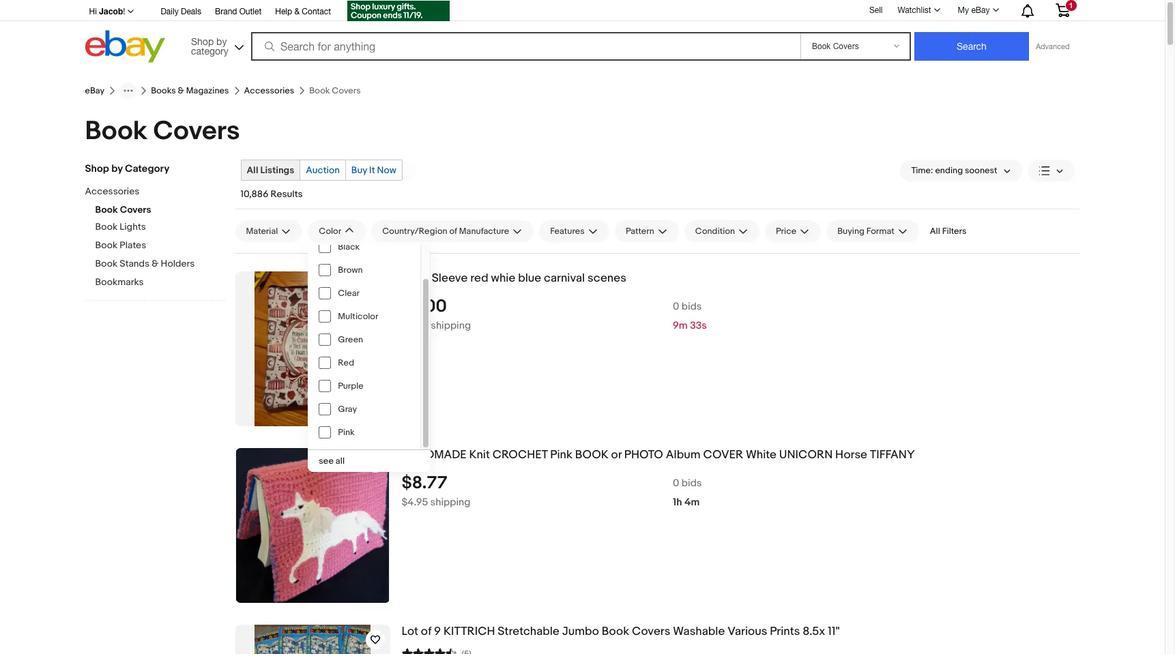 Task type: vqa. For each thing, say whether or not it's contained in the screenshot.
Brand Outlet
yes



Task type: locate. For each thing, give the bounding box(es) containing it.
shipping inside 0 bids $4.95 shipping
[[431, 496, 471, 509]]

1 vertical spatial bids
[[682, 477, 702, 490]]

0 up '9m'
[[673, 300, 680, 313]]

banner containing sell
[[85, 0, 1081, 66]]

ebay inside account "navigation"
[[972, 5, 990, 15]]

books & magazines link
[[151, 85, 229, 96]]

1 bids from the top
[[682, 300, 702, 313]]

0 horizontal spatial ebay
[[85, 85, 105, 96]]

pink down gray
[[338, 427, 355, 438]]

shipping down $8.77
[[431, 496, 471, 509]]

white
[[746, 449, 777, 462]]

covers down books & magazines at the left top
[[153, 115, 240, 147]]

1 horizontal spatial accessories
[[244, 85, 294, 96]]

2 horizontal spatial &
[[295, 7, 300, 16]]

book
[[576, 449, 609, 462]]

book up by
[[85, 115, 147, 147]]

banner
[[85, 0, 1081, 66]]

all up '10,886'
[[247, 165, 258, 176]]

accessories
[[244, 85, 294, 96], [85, 186, 140, 197]]

accessories inside accessories book covers book lights book plates book stands & holders bookmarks
[[85, 186, 140, 197]]

bids
[[682, 300, 702, 313], [682, 477, 702, 490]]

my ebay
[[958, 5, 990, 15]]

& right help
[[295, 7, 300, 16]]

accessories book covers book lights book plates book stands & holders bookmarks
[[85, 186, 195, 288]]

0 vertical spatial ebay
[[972, 5, 990, 15]]

all inside all listings link
[[247, 165, 258, 176]]

& inside accessories book covers book lights book plates book stands & holders bookmarks
[[152, 258, 159, 270]]

1 vertical spatial shipping
[[431, 496, 471, 509]]

washable
[[673, 625, 725, 639]]

11"
[[828, 625, 840, 639]]

book stands & holders link
[[95, 258, 225, 271]]

clear link
[[308, 282, 421, 305]]

help & contact
[[275, 7, 331, 16]]

1 horizontal spatial all
[[931, 226, 941, 237]]

1 vertical spatial accessories link
[[85, 186, 215, 199]]

bids inside 0 bids $6.00 shipping
[[682, 300, 702, 313]]

1 vertical spatial ebay
[[85, 85, 105, 96]]

handmade knit crochet pink book or photo album cover white unicorn horse tiffany image
[[236, 449, 389, 604]]

covers left 'washable'
[[632, 625, 671, 639]]

auction
[[306, 165, 340, 176]]

0 vertical spatial all
[[247, 165, 258, 176]]

accessories for accessories book covers book lights book plates book stands & holders bookmarks
[[85, 186, 140, 197]]

pink
[[338, 427, 355, 438], [551, 449, 573, 462]]

shop by category
[[85, 163, 170, 175]]

pink left book
[[551, 449, 573, 462]]

1h
[[673, 496, 683, 509]]

daily deals
[[161, 7, 201, 16]]

1h 4m
[[673, 496, 700, 509]]

results
[[271, 188, 303, 200]]

all filters
[[931, 226, 967, 237]]

2 vertical spatial covers
[[632, 625, 671, 639]]

0 horizontal spatial covers
[[120, 204, 151, 216]]

accessories down by
[[85, 186, 140, 197]]

& down book plates link
[[152, 258, 159, 270]]

0 horizontal spatial accessories
[[85, 186, 140, 197]]

tap to watch item - handmade knit crochet pink book or photo album cover white unicorn horse tiffany image
[[366, 454, 385, 473]]

1 vertical spatial 0
[[673, 477, 680, 490]]

0 up 1h at the bottom of page
[[673, 477, 680, 490]]

brand outlet
[[215, 7, 262, 16]]

0 for 0 bids $6.00 shipping
[[673, 300, 680, 313]]

green link
[[308, 328, 421, 352]]

sleeve
[[432, 272, 468, 285]]

2 horizontal spatial covers
[[632, 625, 671, 639]]

book sleeve red whie blue carnival scenes link
[[402, 272, 1081, 286]]

0
[[673, 300, 680, 313], [673, 477, 680, 490]]

0 vertical spatial accessories
[[244, 85, 294, 96]]

brown link
[[308, 259, 421, 282]]

shipping down $9.00
[[431, 319, 471, 332]]

1 horizontal spatial accessories link
[[244, 85, 294, 96]]

bookmarks link
[[95, 277, 225, 290]]

0 vertical spatial covers
[[153, 115, 240, 147]]

by
[[111, 163, 123, 175]]

$8.77
[[402, 473, 448, 494]]

shipping
[[431, 319, 471, 332], [431, 496, 471, 509]]

0 vertical spatial bids
[[682, 300, 702, 313]]

unicorn
[[780, 449, 833, 462]]

& for magazines
[[178, 85, 184, 96]]

book down shop
[[95, 204, 118, 216]]

0 vertical spatial &
[[295, 7, 300, 16]]

book sleeve red whie blue carnival scenes
[[402, 272, 627, 285]]

all left "filters"
[[931, 226, 941, 237]]

covers up lights
[[120, 204, 151, 216]]

1 horizontal spatial &
[[178, 85, 184, 96]]

help & contact link
[[275, 5, 331, 20]]

bids inside 0 bids $4.95 shipping
[[682, 477, 702, 490]]

9m 33s
[[673, 319, 707, 332]]

purple link
[[308, 375, 421, 398]]

shipping inside 0 bids $6.00 shipping
[[431, 319, 471, 332]]

covers inside accessories book covers book lights book plates book stands & holders bookmarks
[[120, 204, 151, 216]]

& right the books
[[178, 85, 184, 96]]

bids for 0 bids $4.95 shipping
[[682, 477, 702, 490]]

10,886
[[241, 188, 269, 200]]

handmade
[[402, 449, 467, 462]]

my
[[958, 5, 970, 15]]

album
[[666, 449, 701, 462]]

scenes
[[588, 272, 627, 285]]

0 vertical spatial shipping
[[431, 319, 471, 332]]

handmade knit crochet pink book or photo album cover white unicorn horse tiffany
[[402, 449, 916, 462]]

kittrich
[[444, 625, 495, 639]]

0 inside 0 bids $4.95 shipping
[[673, 477, 680, 490]]

0 vertical spatial accessories link
[[244, 85, 294, 96]]

2 0 from the top
[[673, 477, 680, 490]]

magazines
[[186, 85, 229, 96]]

accessories link right the magazines
[[244, 85, 294, 96]]

1 vertical spatial covers
[[120, 204, 151, 216]]

$9.00
[[402, 296, 447, 317]]

all listings link
[[241, 160, 300, 180]]

stretchable
[[498, 625, 560, 639]]

shipping for $4.95
[[431, 496, 471, 509]]

of
[[421, 625, 432, 639]]

bids up 4m
[[682, 477, 702, 490]]

get the coupon image
[[348, 1, 450, 21]]

lot of 9 kittrich stretchable jumbo book covers washable various prints 8.5x 11"
[[402, 625, 840, 639]]

auction link
[[301, 160, 345, 180]]

9m
[[673, 319, 688, 332]]

0 inside 0 bids $6.00 shipping
[[673, 300, 680, 313]]

see all button
[[308, 451, 431, 473]]

buy it now
[[352, 165, 397, 176]]

4m
[[685, 496, 700, 509]]

1 horizontal spatial ebay
[[972, 5, 990, 15]]

0 horizontal spatial &
[[152, 258, 159, 270]]

accessories right the magazines
[[244, 85, 294, 96]]

33s
[[691, 319, 707, 332]]

1 vertical spatial all
[[931, 226, 941, 237]]

brand outlet link
[[215, 5, 262, 20]]

2 bids from the top
[[682, 477, 702, 490]]

book plates link
[[95, 240, 225, 253]]

1 vertical spatial &
[[178, 85, 184, 96]]

bids up "9m 33s" on the right of the page
[[682, 300, 702, 313]]

gray
[[338, 404, 357, 415]]

0 for 0 bids $4.95 shipping
[[673, 477, 680, 490]]

book left lights
[[95, 221, 118, 233]]

0 vertical spatial pink
[[338, 427, 355, 438]]

1 0 from the top
[[673, 300, 680, 313]]

0 horizontal spatial all
[[247, 165, 258, 176]]

red
[[338, 358, 354, 369]]

1 vertical spatial accessories
[[85, 186, 140, 197]]

lot of 9 kittrich stretchable jumbo book covers washable various prints 8.5x 11" image
[[255, 625, 371, 655]]

book up bookmarks
[[95, 258, 118, 270]]

covers
[[153, 115, 240, 147], [120, 204, 151, 216], [632, 625, 671, 639]]

& for contact
[[295, 7, 300, 16]]

all for all listings
[[247, 165, 258, 176]]

shipping for $6.00
[[431, 319, 471, 332]]

8.5x
[[803, 625, 826, 639]]

book up $9.00
[[402, 272, 429, 285]]

advanced
[[1037, 42, 1070, 51]]

photo
[[625, 449, 664, 462]]

1 horizontal spatial pink
[[551, 449, 573, 462]]

all listings
[[247, 165, 294, 176]]

jumbo
[[562, 625, 600, 639]]

color
[[319, 226, 342, 237]]

crochet
[[493, 449, 548, 462]]

accessories link down category
[[85, 186, 215, 199]]

& inside account "navigation"
[[295, 7, 300, 16]]

all inside all filters button
[[931, 226, 941, 237]]

all
[[247, 165, 258, 176], [931, 226, 941, 237]]

2 vertical spatial &
[[152, 258, 159, 270]]

None submit
[[915, 32, 1030, 61]]

0 vertical spatial 0
[[673, 300, 680, 313]]



Task type: describe. For each thing, give the bounding box(es) containing it.
holders
[[161, 258, 195, 270]]

prints
[[770, 625, 801, 639]]

handmade knit crochet pink book or photo album cover white unicorn horse tiffany link
[[402, 449, 1081, 463]]

ebay link
[[85, 85, 105, 96]]

all filters button
[[925, 221, 973, 242]]

multicolor
[[338, 311, 379, 322]]

red link
[[308, 352, 421, 375]]

whie
[[491, 272, 516, 285]]

purple
[[338, 381, 364, 392]]

stands
[[120, 258, 150, 270]]

daily
[[161, 7, 179, 16]]

black
[[338, 242, 360, 253]]

lot
[[402, 625, 419, 639]]

all for all filters
[[931, 226, 941, 237]]

1 horizontal spatial covers
[[153, 115, 240, 147]]

10,886 results
[[241, 188, 303, 200]]

plates
[[120, 240, 146, 251]]

contact
[[302, 7, 331, 16]]

gray link
[[308, 398, 421, 421]]

book right jumbo
[[602, 625, 630, 639]]

see
[[319, 456, 334, 467]]

books
[[151, 85, 176, 96]]

black link
[[308, 236, 421, 259]]

sell
[[870, 5, 883, 15]]

shop
[[85, 163, 109, 175]]

multicolor link
[[308, 305, 421, 328]]

book lights link
[[95, 221, 225, 234]]

it
[[369, 165, 375, 176]]

covers inside lot of 9 kittrich stretchable jumbo book covers washable various prints 8.5x 11" link
[[632, 625, 671, 639]]

see all
[[319, 456, 345, 467]]

buy it now link
[[346, 160, 402, 180]]

my ebay link
[[951, 2, 1005, 18]]

pink link
[[308, 421, 421, 445]]

buy
[[352, 165, 367, 176]]

0 bids $6.00 shipping
[[402, 300, 702, 332]]

help
[[275, 7, 292, 16]]

various
[[728, 625, 768, 639]]

category
[[125, 163, 170, 175]]

all
[[336, 456, 345, 467]]

0 horizontal spatial pink
[[338, 427, 355, 438]]

accessories for accessories
[[244, 85, 294, 96]]

listings
[[261, 165, 294, 176]]

book left plates
[[95, 240, 118, 251]]

your shopping cart contains 1 item image
[[1055, 3, 1071, 17]]

bids for 0 bids $6.00 shipping
[[682, 300, 702, 313]]

daily deals link
[[161, 5, 201, 20]]

advanced link
[[1030, 33, 1077, 60]]

account navigation
[[85, 0, 1081, 23]]

blue
[[518, 272, 542, 285]]

or
[[612, 449, 622, 462]]

1 vertical spatial pink
[[551, 449, 573, 462]]

deals
[[181, 7, 201, 16]]

$4.95
[[402, 496, 428, 509]]

$6.00
[[402, 319, 429, 332]]

filters
[[943, 226, 967, 237]]

0 horizontal spatial accessories link
[[85, 186, 215, 199]]

0 bids $4.95 shipping
[[402, 477, 702, 509]]

watchlist
[[898, 5, 932, 15]]

tiffany
[[871, 449, 916, 462]]

horse
[[836, 449, 868, 462]]

green
[[338, 335, 363, 346]]

bookmarks
[[95, 277, 144, 288]]

sell link
[[864, 5, 889, 15]]

red
[[471, 272, 489, 285]]

brown
[[338, 265, 363, 276]]

book sleeve red whie blue carnival scenes image
[[255, 272, 371, 427]]

cover
[[704, 449, 744, 462]]

4.5 out of 5 stars image
[[402, 647, 456, 655]]

tap to watch item - lot of 9 kittrich stretchable jumbo book covers washable various prints 8.5x 11" image
[[366, 631, 385, 650]]

9
[[434, 625, 441, 639]]

now
[[377, 165, 397, 176]]

clear
[[338, 288, 360, 299]]

carnival
[[544, 272, 585, 285]]



